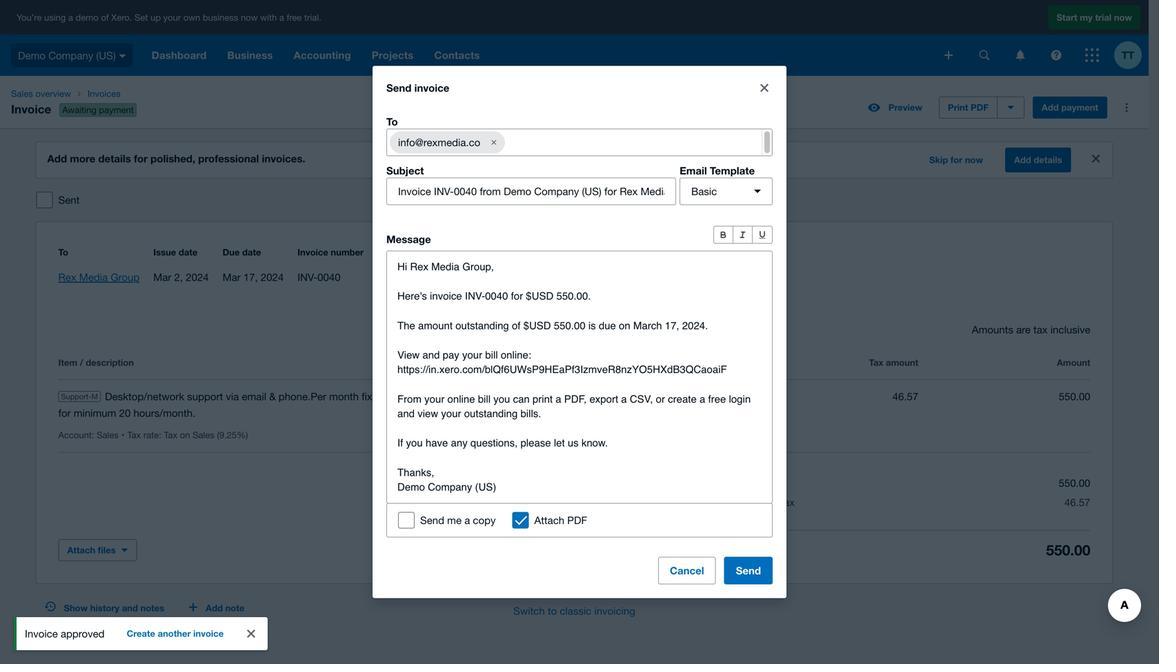 Task type: describe. For each thing, give the bounding box(es) containing it.
monthly
[[378, 271, 415, 283]]

invoice for invoice number
[[298, 247, 328, 258]]

support-m
[[61, 392, 98, 401]]

now inside button
[[965, 155, 983, 165]]

0 horizontal spatial 17,
[[244, 271, 258, 283]]

2,
[[174, 271, 183, 283]]

add payment button
[[1033, 97, 1108, 119]]

via
[[226, 391, 239, 403]]

have
[[426, 437, 448, 449]]

create
[[668, 393, 697, 405]]

email
[[680, 165, 707, 177]]

us
[[568, 437, 579, 449]]

show history and notes button
[[36, 598, 173, 620]]

send for invoice
[[386, 82, 412, 94]]

skip
[[930, 155, 948, 165]]

media inside send invoice dialog
[[431, 261, 460, 273]]

online payments
[[467, 247, 539, 258]]

quantity column header
[[402, 355, 575, 371]]

pdf for print pdf
[[971, 102, 989, 113]]

subject
[[386, 165, 424, 177]]

2 horizontal spatial svg image
[[1086, 48, 1099, 62]]

item / description column header
[[58, 355, 402, 371]]

and inside view and pay your bill online: https://in.xero.com/blqf6uwsp9heapf3izmver8nzyo5hxdb3qcaoaif
[[423, 349, 440, 361]]

is
[[589, 320, 596, 332]]

a right with
[[279, 12, 284, 23]]

your inside tt banner
[[163, 12, 181, 23]]

free inside the from your online bill you can print a pdf, export a csv, or create a free login and view your outstanding bills.
[[708, 393, 726, 405]]

0 vertical spatial close button
[[751, 74, 779, 102]]

account
[[58, 430, 92, 441]]

print
[[948, 102, 969, 113]]

cancel
[[670, 565, 704, 577]]

total sales tax
[[729, 497, 795, 509]]

questions,
[[471, 437, 518, 449]]

date for 17,
[[242, 247, 261, 258]]

preview
[[889, 102, 923, 113]]

send invoice
[[386, 82, 450, 94]]

invoice for here's
[[430, 290, 462, 302]]

amount column header
[[919, 355, 1091, 371]]

demo
[[76, 12, 99, 23]]

you inside the from your online bill you can print a pdf, export a csv, or create a free login and view your outstanding bills.
[[494, 393, 510, 405]]

view and pay your bill online: https://in.xero.com/blqf6uwsp9heapf3izmver8nzyo5hxdb3qcaoaif
[[398, 349, 727, 376]]

tax for tax amount
[[869, 358, 884, 368]]

sales overview link
[[6, 87, 77, 101]]

your inside view and pay your bill online: https://in.xero.com/blqf6uwsp9heapf3izmver8nzyo5hxdb3qcaoaif
[[462, 349, 483, 361]]

svg image inside demo company (us) popup button
[[119, 54, 126, 58]]

from
[[398, 393, 422, 405]]

0 horizontal spatial details
[[98, 153, 131, 165]]

trial.
[[304, 12, 321, 23]]

trial
[[1096, 12, 1112, 23]]

classic
[[560, 605, 592, 617]]

0 horizontal spatial you
[[406, 437, 423, 449]]

attach pdf
[[535, 514, 587, 527]]

1 horizontal spatial svg image
[[980, 50, 990, 60]]

subtotal
[[729, 477, 768, 489]]

2 horizontal spatial now
[[1114, 12, 1133, 23]]

0 vertical spatial $usd
[[526, 290, 554, 302]]

inv- inside send invoice dialog
[[465, 290, 485, 302]]

17, inside send invoice dialog
[[665, 320, 680, 332]]

from your online bill you can print a pdf, export a csv, or create a free login and view your outstanding bills.
[[398, 393, 754, 420]]

set
[[135, 12, 148, 23]]

awaiting payment
[[62, 105, 134, 115]]

support-
[[61, 392, 91, 401]]

tt button
[[1115, 35, 1149, 76]]

tax rate : tax on sales (9.25%)
[[127, 430, 248, 441]]

due date
[[223, 247, 261, 258]]

march
[[634, 320, 662, 332]]

amount for tax
[[886, 358, 919, 368]]

minimum
[[74, 407, 116, 419]]

skip for now
[[930, 155, 983, 165]]

for inside button
[[951, 155, 963, 165]]

Subject field
[[387, 178, 676, 205]]

0 horizontal spatial rex
[[58, 271, 76, 283]]

show
[[64, 603, 88, 614]]

using
[[44, 12, 66, 23]]

sales
[[754, 497, 778, 509]]

group
[[111, 271, 140, 283]]

total
[[729, 497, 751, 509]]

login
[[729, 393, 751, 405]]

2 : from the left
[[159, 430, 161, 441]]

mar for mar 17, 2024
[[223, 271, 241, 283]]

550.00 inside send invoice dialog
[[554, 320, 586, 332]]

thanks, demo company (us)
[[398, 467, 496, 494]]

demo inside the thanks, demo company (us)
[[398, 481, 425, 494]]

fee
[[387, 391, 401, 403]]

company inside the thanks, demo company (us)
[[428, 481, 472, 494]]

support for desktop/network
[[187, 391, 223, 403]]

export
[[590, 393, 618, 405]]

1 : from the left
[[92, 430, 94, 441]]

up
[[151, 12, 161, 23]]

template
[[710, 165, 755, 177]]

month
[[329, 391, 359, 403]]

invoicing
[[594, 605, 636, 617]]

create
[[127, 629, 155, 639]]

0 horizontal spatial sales
[[11, 88, 33, 99]]

(9.25%)
[[217, 430, 248, 441]]

2 horizontal spatial sales
[[193, 430, 215, 441]]

row containing item / description
[[58, 355, 1091, 380]]

1 horizontal spatial svg image
[[1016, 50, 1025, 60]]

rate
[[143, 430, 159, 441]]

start my trial now
[[1057, 12, 1133, 23]]

close image for add more details for polished, professional invoices.
[[1092, 155, 1100, 163]]

please
[[521, 437, 551, 449]]

tax amount
[[869, 358, 919, 368]]

on inside row
[[180, 430, 190, 441]]

mar for mar 2, 2024
[[153, 271, 171, 283]]

tax for sales
[[781, 497, 795, 509]]

csv,
[[630, 393, 653, 405]]

due inside send invoice dialog
[[599, 320, 616, 332]]

item / description
[[58, 358, 134, 368]]

send me a copy
[[420, 514, 496, 527]]

invoice approved alert
[[14, 618, 268, 651]]

a right using
[[68, 12, 73, 23]]

item
[[58, 358, 77, 368]]

add payment
[[1042, 102, 1099, 113]]

issue date
[[153, 247, 198, 258]]

email template
[[680, 165, 755, 177]]

business
[[203, 12, 238, 23]]

1 cell
[[402, 389, 575, 422]]

send invoice dialog
[[373, 66, 787, 599]]

and inside the from your online bill you can print a pdf, export a csv, or create a free login and view your outstanding bills.
[[398, 408, 415, 420]]

invoice for invoice
[[11, 102, 51, 116]]

view
[[418, 408, 438, 420]]

(us) inside the thanks, demo company (us)
[[475, 481, 496, 494]]

2 550.00 cell from the left
[[919, 389, 1091, 422]]

sales overview
[[11, 88, 71, 99]]

your up view
[[425, 393, 445, 405]]

pdf,
[[564, 393, 587, 405]]

tax amount column header
[[747, 355, 919, 371]]

overview
[[35, 88, 71, 99]]

files
[[98, 545, 116, 556]]

monthly support
[[378, 271, 454, 283]]

invoices.
[[262, 153, 305, 165]]

https://in.xero.com/blqf6uwsp9heapf3izmver8nzyo5hxdb3qcaoaif
[[398, 364, 727, 376]]

create another invoice
[[127, 629, 224, 639]]

0 horizontal spatial now
[[241, 12, 258, 23]]

(us) inside popup button
[[96, 49, 116, 61]]

company inside popup button
[[48, 49, 93, 61]]

underline image
[[758, 230, 767, 240]]

for left 'polished,'
[[134, 153, 148, 165]]

/
[[80, 358, 83, 368]]

preview button
[[860, 97, 931, 119]]

of inside send invoice dialog
[[512, 320, 521, 332]]

rex inside send invoice dialog
[[410, 261, 429, 273]]

your down online
[[441, 408, 461, 420]]

desktop/network
[[105, 391, 184, 403]]

demo company (us)
[[18, 49, 116, 61]]

0 vertical spatial 0040
[[318, 271, 341, 283]]

quantity
[[539, 358, 575, 368]]

account : sales
[[58, 430, 119, 441]]

rex media group
[[58, 271, 140, 283]]

online
[[467, 247, 495, 258]]

none field inside send invoice dialog
[[505, 129, 762, 156]]

1 horizontal spatial 46.57
[[1065, 497, 1091, 509]]

demo inside popup button
[[18, 49, 46, 61]]

for inside send invoice dialog
[[511, 290, 523, 302]]

mar 17, 2024
[[223, 271, 284, 283]]

if
[[398, 437, 403, 449]]

0 vertical spatial inv-
[[298, 271, 318, 283]]



Task type: locate. For each thing, give the bounding box(es) containing it.
due
[[223, 247, 240, 258]]

issue
[[153, 247, 176, 258]]

0 horizontal spatial 46.57
[[893, 391, 919, 403]]

2 2024 from the left
[[261, 271, 284, 283]]

0 horizontal spatial mar
[[153, 271, 171, 283]]

add for add details
[[1015, 155, 1032, 165]]

0040
[[318, 271, 341, 283], [485, 290, 508, 302]]

0 horizontal spatial of
[[101, 12, 109, 23]]

description
[[86, 358, 134, 368]]

bill left online:
[[485, 349, 498, 361]]

close image down add payment 'button'
[[1092, 155, 1100, 163]]

1 vertical spatial $usd
[[524, 320, 551, 332]]

550.00.
[[557, 290, 591, 302]]

cell down minimum at bottom left
[[58, 430, 127, 441]]

manage
[[489, 288, 527, 300]]

0 horizontal spatial svg image
[[945, 51, 953, 59]]

2024 for mar 2, 2024
[[186, 271, 209, 283]]

0 vertical spatial free
[[287, 12, 302, 23]]

tax right the rate
[[164, 430, 177, 441]]

payments
[[497, 247, 539, 258]]

now right 'trial'
[[1114, 12, 1133, 23]]

print
[[533, 393, 553, 405]]

2 date from the left
[[242, 247, 261, 258]]

to inside send invoice dialog
[[386, 116, 398, 128]]

a left csv,
[[621, 393, 627, 405]]

to
[[386, 116, 398, 128], [58, 247, 68, 258]]

sales down minimum at bottom left
[[97, 430, 119, 441]]

0 vertical spatial attach
[[535, 514, 565, 527]]

payment up add details
[[1062, 102, 1099, 113]]

1
[[569, 391, 575, 403]]

a right me at bottom left
[[465, 514, 470, 527]]

tt banner
[[0, 0, 1149, 76]]

2 horizontal spatial and
[[423, 349, 440, 361]]

1 horizontal spatial to
[[386, 116, 398, 128]]

1 horizontal spatial close button
[[751, 74, 779, 102]]

2 vertical spatial send
[[736, 565, 761, 577]]

free left trial.
[[287, 12, 302, 23]]

attach files button
[[58, 540, 137, 562]]

1 horizontal spatial demo
[[398, 481, 425, 494]]

close image
[[761, 84, 769, 92]]

pdf inside send invoice dialog
[[568, 514, 587, 527]]

of inside tt banner
[[101, 12, 109, 23]]

send down amount due
[[736, 565, 761, 577]]

add note
[[206, 603, 245, 614]]

due
[[599, 320, 616, 332], [769, 544, 786, 556]]

attach files
[[67, 545, 116, 556]]

svg image
[[1016, 50, 1025, 60], [1051, 50, 1062, 60], [945, 51, 953, 59]]

1 cell from the left
[[58, 430, 127, 441]]

1 vertical spatial row
[[58, 380, 1091, 453]]

desktop/network support via email & phone.per month fixed fee for minimum 20 hours/month.
[[58, 391, 401, 419]]

for right 'skip'
[[951, 155, 963, 165]]

free inside tt banner
[[287, 12, 302, 23]]

0 vertical spatial outstanding
[[456, 320, 509, 332]]

a
[[68, 12, 73, 23], [279, 12, 284, 23], [556, 393, 562, 405], [621, 393, 627, 405], [700, 393, 706, 405], [465, 514, 470, 527]]

amount for amount due
[[729, 544, 766, 556]]

1 vertical spatial 46.57
[[1065, 497, 1091, 509]]

inclusive
[[1051, 324, 1091, 336]]

0 horizontal spatial company
[[48, 49, 93, 61]]

2024 right 2,
[[186, 271, 209, 283]]

start
[[1057, 12, 1078, 23]]

1 vertical spatial on
[[180, 430, 190, 441]]

attach inside popup button
[[67, 545, 95, 556]]

and left pay
[[423, 349, 440, 361]]

close button for invoice approved
[[238, 620, 265, 648]]

hi rex media group,
[[398, 261, 494, 273]]

remove image
[[492, 140, 497, 145]]

invoice down hi rex media group,
[[430, 290, 462, 302]]

1 horizontal spatial support
[[418, 271, 454, 283]]

awaiting
[[62, 105, 96, 115]]

tax left the rate
[[127, 430, 141, 441]]

desktop/network support via email & phone.per month fixed fee for minimum 20 hours/month. cell
[[58, 389, 402, 422]]

for down payments
[[511, 290, 523, 302]]

1 horizontal spatial tax
[[164, 430, 177, 441]]

reference
[[378, 247, 421, 258]]

1 vertical spatial amount
[[729, 544, 766, 556]]

0 horizontal spatial 550.00 cell
[[575, 389, 747, 422]]

0040 down invoice number
[[318, 271, 341, 283]]

payment inside 'button'
[[1062, 102, 1099, 113]]

close image for invoice approved
[[247, 630, 255, 638]]

tax right "sales"
[[781, 497, 795, 509]]

1 vertical spatial send
[[420, 514, 444, 527]]

view
[[398, 349, 420, 361]]

0040 inside send invoice dialog
[[485, 290, 508, 302]]

close button for add more details for polished, professional invoices.
[[1085, 148, 1107, 170]]

you're
[[17, 12, 42, 23]]

cell containing tax rate
[[127, 430, 254, 441]]

can
[[513, 393, 530, 405]]

details
[[98, 153, 131, 165], [1034, 155, 1063, 165]]

1 vertical spatial to
[[58, 247, 68, 258]]

1 vertical spatial amount
[[886, 358, 919, 368]]

1 mar from the left
[[153, 271, 171, 283]]

or
[[656, 393, 665, 405]]

1 horizontal spatial due
[[769, 544, 786, 556]]

pay
[[443, 349, 460, 361]]

1 vertical spatial bill
[[478, 393, 491, 405]]

550.00 cell
[[575, 389, 747, 422], [919, 389, 1091, 422]]

17, left '2024.'
[[665, 320, 680, 332]]

(us)
[[96, 49, 116, 61], [475, 481, 496, 494]]

tax right are
[[1034, 324, 1048, 336]]

price
[[725, 358, 747, 368]]

1 vertical spatial free
[[708, 393, 726, 405]]

hi
[[398, 261, 407, 273]]

1 horizontal spatial attach
[[535, 514, 565, 527]]

mar left 2,
[[153, 271, 171, 283]]

0 horizontal spatial close button
[[238, 620, 265, 648]]

1 row from the top
[[58, 355, 1091, 380]]

1 horizontal spatial details
[[1034, 155, 1063, 165]]

table containing desktop/network support via email & phone.per month fixed fee for minimum 20 hours/month.
[[58, 338, 1091, 453]]

2 vertical spatial invoice
[[193, 629, 224, 639]]

hours/month.
[[134, 407, 195, 419]]

add right skip for now
[[1015, 155, 1032, 165]]

0 horizontal spatial media
[[79, 271, 108, 283]]

support for monthly
[[418, 271, 454, 283]]

(us) up invoices
[[96, 49, 116, 61]]

1 horizontal spatial inv-
[[465, 290, 485, 302]]

table
[[58, 338, 1091, 453]]

rex left the group on the top left of page
[[58, 271, 76, 283]]

amount inside column header
[[1057, 358, 1091, 368]]

add for add note
[[206, 603, 223, 614]]

0 horizontal spatial inv-
[[298, 271, 318, 283]]

2 mar from the left
[[223, 271, 241, 283]]

pdf inside button
[[971, 102, 989, 113]]

add for add payment
[[1042, 102, 1059, 113]]

1 horizontal spatial now
[[965, 155, 983, 165]]

pdf for attach pdf
[[568, 514, 587, 527]]

and
[[423, 349, 440, 361], [398, 408, 415, 420], [122, 603, 138, 614]]

now left with
[[241, 12, 258, 23]]

tt
[[1122, 49, 1135, 61]]

attach right 'copy'
[[535, 514, 565, 527]]

1 horizontal spatial amount
[[886, 358, 919, 368]]

to up rex media group
[[58, 247, 68, 258]]

for down support- at the left bottom
[[58, 407, 71, 419]]

rex
[[410, 261, 429, 273], [58, 271, 76, 283]]

remove button
[[481, 129, 508, 156]]

0 horizontal spatial support
[[187, 391, 223, 403]]

invoice for invoice approved
[[25, 628, 58, 640]]

0 vertical spatial and
[[423, 349, 440, 361]]

invoice number
[[298, 247, 364, 258]]

cell down hours/month.
[[127, 430, 254, 441]]

send left me at bottom left
[[420, 514, 444, 527]]

1 550.00 cell from the left
[[575, 389, 747, 422]]

xero.
[[111, 12, 132, 23]]

outstanding down here's invoice inv-0040 for $usd 550.00.
[[456, 320, 509, 332]]

46.57 inside 46.57 cell
[[893, 391, 919, 403]]

add inside button
[[206, 603, 223, 614]]

2 horizontal spatial svg image
[[1051, 50, 1062, 60]]

invoice for send
[[414, 82, 450, 94]]

0 vertical spatial close image
[[1092, 155, 1100, 163]]

cell containing account
[[58, 430, 127, 441]]

17,
[[244, 271, 258, 283], [665, 320, 680, 332]]

support inside the desktop/network support via email & phone.per month fixed fee for minimum 20 hours/month.
[[187, 391, 223, 403]]

$usd up the amount outstanding of $usd 550.00 is due on march 17, 2024.
[[526, 290, 554, 302]]

on left "march"
[[619, 320, 631, 332]]

invoices
[[88, 88, 121, 99]]

1 vertical spatial outstanding
[[464, 408, 518, 420]]

1 vertical spatial support
[[187, 391, 223, 403]]

attach for attach pdf
[[535, 514, 565, 527]]

0 horizontal spatial demo
[[18, 49, 46, 61]]

amount inside send invoice dialog
[[418, 320, 453, 332]]

create another invoice button
[[118, 623, 232, 645]]

invoice up inv-0040
[[298, 247, 328, 258]]

to down send invoice
[[386, 116, 398, 128]]

0 vertical spatial due
[[599, 320, 616, 332]]

and inside button
[[122, 603, 138, 614]]

support up here's
[[418, 271, 454, 283]]

show history and notes
[[64, 603, 164, 614]]

of
[[101, 12, 109, 23], [512, 320, 521, 332]]

svg image up invoices link
[[119, 54, 126, 58]]

sales left (9.25%) at the bottom
[[193, 430, 215, 441]]

close image inside invoice approved alert
[[247, 630, 255, 638]]

history
[[90, 603, 120, 614]]

0 vertical spatial you
[[494, 393, 510, 405]]

1 vertical spatial (us)
[[475, 481, 496, 494]]

0 vertical spatial of
[[101, 12, 109, 23]]

1 2024 from the left
[[186, 271, 209, 283]]

payment for awaiting payment
[[99, 105, 134, 115]]

notes
[[140, 603, 164, 614]]

payment for add payment
[[1062, 102, 1099, 113]]

1 horizontal spatial sales
[[97, 430, 119, 441]]

date right issue
[[179, 247, 198, 258]]

0 vertical spatial 17,
[[244, 271, 258, 283]]

0 horizontal spatial amount
[[729, 544, 766, 556]]

attach inside send invoice dialog
[[535, 514, 565, 527]]

tax for tax rate : tax on sales (9.25%)
[[127, 430, 141, 441]]

attach left files
[[67, 545, 95, 556]]

amount up send button
[[729, 544, 766, 556]]

amount inside column header
[[886, 358, 919, 368]]

0 vertical spatial amount
[[418, 320, 453, 332]]

1 horizontal spatial amount
[[1057, 358, 1091, 368]]

0 horizontal spatial :
[[92, 430, 94, 441]]

1 horizontal spatial 2024
[[261, 271, 284, 283]]

0 vertical spatial on
[[619, 320, 631, 332]]

your right up
[[163, 12, 181, 23]]

outstanding up questions,
[[464, 408, 518, 420]]

add inside "button"
[[1015, 155, 1032, 165]]

phone.per
[[279, 391, 326, 403]]

and down from
[[398, 408, 415, 420]]

1 horizontal spatial close image
[[1092, 155, 1100, 163]]

invoice down sales overview link
[[11, 102, 51, 116]]

add for add more details for polished, professional invoices.
[[47, 153, 67, 165]]

close button inside invoice approved alert
[[238, 620, 265, 648]]

send up info@rexmedia.co
[[386, 82, 412, 94]]

sent
[[58, 194, 80, 206]]

attach for attach files
[[67, 545, 95, 556]]

None field
[[505, 129, 762, 156]]

message
[[386, 233, 431, 246]]

invoice inside invoice approved alert
[[25, 628, 58, 640]]

company down using
[[48, 49, 93, 61]]

price column header
[[575, 355, 747, 371]]

tax for are
[[1034, 324, 1048, 336]]

svg image up print pdf
[[980, 50, 990, 60]]

outstanding inside the from your online bill you can print a pdf, export a csv, or create a free login and view your outstanding bills.
[[464, 408, 518, 420]]

media left the group on the top left of page
[[79, 271, 108, 283]]

support left via
[[187, 391, 223, 403]]

2 cell from the left
[[127, 430, 254, 441]]

0 horizontal spatial free
[[287, 12, 302, 23]]

550.00 cell down 'price' column header
[[575, 389, 747, 422]]

invoice left the approved
[[25, 628, 58, 640]]

add up add details
[[1042, 102, 1059, 113]]

bill inside the from your online bill you can print a pdf, export a csv, or create a free login and view your outstanding bills.
[[478, 393, 491, 405]]

0 horizontal spatial date
[[179, 247, 198, 258]]

of up online:
[[512, 320, 521, 332]]

free left login
[[708, 393, 726, 405]]

46.57 cell
[[747, 389, 919, 422]]

tax inside column header
[[869, 358, 884, 368]]

bill right online
[[478, 393, 491, 405]]

email
[[242, 391, 266, 403]]

0 horizontal spatial svg image
[[119, 54, 126, 58]]

amount for amount
[[1057, 358, 1091, 368]]

a left 1
[[556, 393, 562, 405]]

bold image
[[719, 230, 728, 240]]

1 horizontal spatial on
[[619, 320, 631, 332]]

are
[[1017, 324, 1031, 336]]

2 horizontal spatial tax
[[869, 358, 884, 368]]

sales left overview
[[11, 88, 33, 99]]

0 horizontal spatial amount
[[418, 320, 453, 332]]

amount for the
[[418, 320, 453, 332]]

approved
[[61, 628, 105, 640]]

1 horizontal spatial 0040
[[485, 290, 508, 302]]

2 vertical spatial close button
[[238, 620, 265, 648]]

row containing desktop/network support via email & phone.per month fixed fee for minimum 20 hours/month.
[[58, 380, 1091, 453]]

amounts
[[972, 324, 1014, 336]]

add left note
[[206, 603, 223, 614]]

0 vertical spatial support
[[418, 271, 454, 283]]

inv- down invoice number
[[298, 271, 318, 283]]

polished,
[[151, 153, 195, 165]]

2024 down "due date"
[[261, 271, 284, 283]]

1 vertical spatial and
[[398, 408, 415, 420]]

2 vertical spatial invoice
[[25, 628, 58, 640]]

your right pay
[[462, 349, 483, 361]]

fixed
[[362, 391, 384, 403]]

2024.
[[682, 320, 708, 332]]

on inside send invoice dialog
[[619, 320, 631, 332]]

date right "due"
[[242, 247, 261, 258]]

invoice up info@rexmedia.co
[[414, 82, 450, 94]]

you right if
[[406, 437, 423, 449]]

and left the notes on the bottom
[[122, 603, 138, 614]]

0 vertical spatial send
[[386, 82, 412, 94]]

amounts are tax inclusive
[[972, 324, 1091, 336]]

media left group,
[[431, 261, 460, 273]]

$usd
[[526, 290, 554, 302], [524, 320, 551, 332]]

svg image
[[1086, 48, 1099, 62], [980, 50, 990, 60], [119, 54, 126, 58]]

send
[[386, 82, 412, 94], [420, 514, 444, 527], [736, 565, 761, 577]]

svg image left tt
[[1086, 48, 1099, 62]]

0 vertical spatial row
[[58, 355, 1091, 380]]

inv- down group,
[[465, 290, 485, 302]]

add note button
[[181, 598, 253, 620]]

0 vertical spatial demo
[[18, 49, 46, 61]]

1 horizontal spatial rex
[[410, 261, 429, 273]]

date for 2,
[[179, 247, 198, 258]]

0 horizontal spatial attach
[[67, 545, 95, 556]]

basic
[[692, 185, 717, 197]]

1 horizontal spatial 17,
[[665, 320, 680, 332]]

0 vertical spatial invoice
[[11, 102, 51, 116]]

switch
[[514, 605, 545, 617]]

: down minimum at bottom left
[[92, 430, 94, 441]]

italic image
[[738, 230, 748, 240]]

cell
[[58, 430, 127, 441], [127, 430, 254, 441]]

1 horizontal spatial tax
[[1034, 324, 1048, 336]]

2 row from the top
[[58, 380, 1091, 453]]

0 horizontal spatial due
[[599, 320, 616, 332]]

1 vertical spatial of
[[512, 320, 521, 332]]

invoice down the add note button
[[193, 629, 224, 639]]

0 horizontal spatial close image
[[247, 630, 255, 638]]

for inside the desktop/network support via email & phone.per month fixed fee for minimum 20 hours/month.
[[58, 407, 71, 419]]

1 date from the left
[[179, 247, 198, 258]]

due up send button
[[769, 544, 786, 556]]

0 vertical spatial company
[[48, 49, 93, 61]]

0 vertical spatial amount
[[1057, 358, 1091, 368]]

550.00 cell down amount column header
[[919, 389, 1091, 422]]

1 vertical spatial pdf
[[568, 514, 587, 527]]

&
[[269, 391, 276, 403]]

send inside button
[[736, 565, 761, 577]]

17, down "due date"
[[244, 271, 258, 283]]

0 vertical spatial 46.57
[[893, 391, 919, 403]]

add details
[[1015, 155, 1063, 165]]

number
[[331, 247, 364, 258]]

skip for now button
[[921, 149, 992, 171]]

due right the is
[[599, 320, 616, 332]]

for
[[134, 153, 148, 165], [951, 155, 963, 165], [511, 290, 523, 302], [58, 407, 71, 419]]

1 horizontal spatial 550.00 cell
[[919, 389, 1091, 422]]

1 vertical spatial company
[[428, 481, 472, 494]]

note
[[225, 603, 245, 614]]

1 horizontal spatial payment
[[1062, 102, 1099, 113]]

mar
[[153, 271, 171, 283], [223, 271, 241, 283]]

amount down inclusive
[[1057, 358, 1091, 368]]

0 vertical spatial tax
[[1034, 324, 1048, 336]]

mar down "due"
[[223, 271, 241, 283]]

close image
[[1092, 155, 1100, 163], [247, 630, 255, 638]]

$usd up online:
[[524, 320, 551, 332]]

a right "create"
[[700, 393, 706, 405]]

invoice
[[11, 102, 51, 116], [298, 247, 328, 258], [25, 628, 58, 640]]

tax up 46.57 cell
[[869, 358, 884, 368]]

46.57
[[893, 391, 919, 403], [1065, 497, 1091, 509]]

(us) up 'copy'
[[475, 481, 496, 494]]

print pdf
[[948, 102, 989, 113]]

close image down the add note button
[[247, 630, 255, 638]]

another
[[158, 629, 191, 639]]

row
[[58, 355, 1091, 380], [58, 380, 1091, 453]]

demo down you're
[[18, 49, 46, 61]]

rex right 'hi'
[[410, 261, 429, 273]]

invoice inside button
[[193, 629, 224, 639]]

demo down thanks,
[[398, 481, 425, 494]]

payment down invoices link
[[99, 105, 134, 115]]

you left can
[[494, 393, 510, 405]]

send for me
[[420, 514, 444, 527]]

tax
[[1034, 324, 1048, 336], [781, 497, 795, 509]]

1 horizontal spatial you
[[494, 393, 510, 405]]

2024 for mar 17, 2024
[[261, 271, 284, 283]]

details inside "button"
[[1034, 155, 1063, 165]]

add left more
[[47, 153, 67, 165]]

2 horizontal spatial close button
[[1085, 148, 1107, 170]]

0 vertical spatial to
[[386, 116, 398, 128]]

1 vertical spatial due
[[769, 544, 786, 556]]

here's invoice inv-0040 for $usd 550.00.
[[398, 290, 591, 302]]

: down hours/month.
[[159, 430, 161, 441]]

the amount outstanding of $usd 550.00 is due on march 17, 2024.
[[398, 320, 708, 332]]

now right 'skip'
[[965, 155, 983, 165]]

of left xero.
[[101, 12, 109, 23]]

details down add payment 'button'
[[1034, 155, 1063, 165]]

add inside 'button'
[[1042, 102, 1059, 113]]

0040 down group,
[[485, 290, 508, 302]]

1 vertical spatial tax
[[781, 497, 795, 509]]

details right more
[[98, 153, 131, 165]]

bill inside view and pay your bill online: https://in.xero.com/blqf6uwsp9heapf3izmver8nzyo5hxdb3qcaoaif
[[485, 349, 498, 361]]



Task type: vqa. For each thing, say whether or not it's contained in the screenshot.
PHONE.PER
yes



